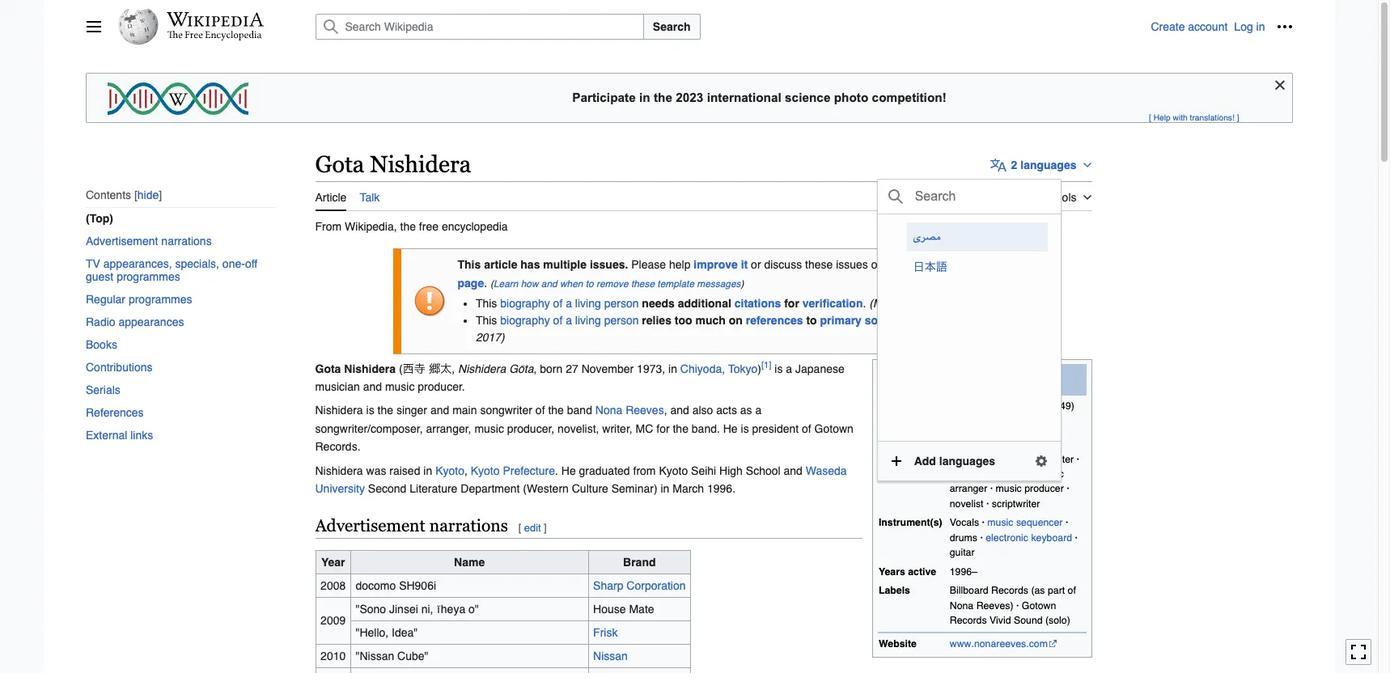 Task type: locate. For each thing, give the bounding box(es) containing it.
narrations inside gota nishidera element
[[430, 517, 508, 536]]

Search search field
[[296, 14, 1151, 40]]

march down seihi
[[673, 482, 704, 495]]

gota nishidera main content
[[309, 142, 1293, 673]]

0 vertical spatial nona
[[596, 404, 623, 417]]

1 vertical spatial is
[[366, 404, 374, 417]]

kyoto up literature
[[436, 464, 465, 477]]

verification link
[[803, 297, 863, 310]]

vocals
[[950, 518, 979, 529]]

issues
[[836, 258, 868, 271]]

] right translations!
[[1237, 113, 1240, 122]]

these down please
[[631, 278, 655, 290]]

0 vertical spatial (
[[490, 278, 494, 290]]

1 biography of a living person link from the top
[[500, 297, 639, 310]]

1 vertical spatial songwriter
[[1028, 454, 1074, 465]]

nishidera down musician
[[315, 404, 363, 417]]

0 horizontal spatial to
[[586, 278, 594, 290]]

"nissan cube"
[[356, 650, 429, 663]]

fullscreen image
[[1351, 645, 1367, 661]]

1 vertical spatial gotown
[[1022, 600, 1056, 612]]

songwriter up producer,
[[480, 404, 533, 417]]

0 vertical spatial records
[[992, 585, 1029, 597]]

0 vertical spatial )
[[741, 278, 744, 290]]

narrations
[[161, 235, 211, 248], [430, 517, 508, 536]]

person for relies
[[604, 314, 639, 327]]

school
[[746, 464, 781, 477]]

drums
[[950, 533, 978, 544]]

march inside march 2017
[[919, 314, 950, 327]]

music inside music arranger
[[1038, 469, 1064, 480]]

records up reeves)
[[992, 585, 1029, 597]]

primary sources link
[[820, 314, 909, 327]]

1 horizontal spatial [
[[1149, 113, 1152, 122]]

. left learn
[[484, 277, 487, 290]]

reeves
[[626, 404, 664, 417]]

0 vertical spatial programmes
[[116, 271, 180, 284]]

27
[[566, 362, 579, 375]]

languages inside the gota nishidera main content
[[1021, 159, 1077, 171]]

is inside , and also acts as a songwriter/composer, arranger, music producer, novelist, writer, mc for the band. he is president of gotown records.
[[741, 422, 749, 435]]

1 horizontal spatial songwriter
[[1028, 454, 1074, 465]]

for up references link
[[784, 297, 800, 310]]

2 person from the top
[[604, 314, 639, 327]]

0 vertical spatial these
[[805, 258, 833, 271]]

hide image
[[1270, 75, 1290, 95]]

talk page
[[458, 258, 926, 290]]

to right when
[[586, 278, 594, 290]]

2 biography from the top
[[500, 314, 550, 327]]

advertisement
[[85, 235, 158, 248], [315, 517, 426, 536]]

relies
[[642, 314, 672, 327]]

radio appearances link
[[85, 311, 275, 334]]

1 vertical spatial this
[[476, 297, 497, 310]]

is up songwriter/composer,
[[366, 404, 374, 417]]

0 horizontal spatial nona
[[596, 404, 623, 417]]

(top) link
[[85, 208, 286, 230]]

high
[[720, 464, 743, 477]]

2 vertical spatial this
[[476, 314, 497, 327]]

and for musician
[[363, 380, 382, 393]]

it
[[741, 258, 748, 271]]

j-pop
[[950, 435, 975, 446]]

and inside is a japanese musician and music producer.
[[363, 380, 382, 393]]

songwriter inside singer-songwriter lyricist
[[1028, 454, 1074, 465]]

and right school
[[784, 464, 803, 477]]

in inside personal tools navigation
[[1257, 20, 1266, 33]]

hide down مصرى link
[[952, 258, 974, 271]]

music for music producer novelist
[[996, 484, 1022, 495]]

gota inside gota nishidera ( 西寺 郷太 , nishidera gōta , born 27 november 1973, in chiyoda, tokyo ) [1]
[[315, 362, 341, 375]]

these left issues
[[805, 258, 833, 271]]

1 vertical spatial gota
[[315, 362, 341, 375]]

1 horizontal spatial these
[[805, 258, 833, 271]]

gota up musician
[[315, 362, 341, 375]]

in right "participate"
[[639, 91, 650, 104]]

nishidera up musician
[[344, 362, 396, 375]]

kyoto
[[436, 464, 465, 477], [471, 464, 500, 477], [659, 464, 688, 477]]

nona
[[596, 404, 623, 417], [950, 600, 974, 612]]

gotown down (as on the bottom right of the page
[[1022, 600, 1056, 612]]

1 horizontal spatial gotown
[[1022, 600, 1056, 612]]

music inside , and also acts as a songwriter/composer, arranger, music producer, novelist, writer, mc for the band. he is president of gotown records.
[[475, 422, 504, 435]]

acts
[[717, 404, 737, 417]]

pop
[[958, 435, 975, 446]]

programmes up regular programmes
[[116, 271, 180, 284]]

november
[[582, 362, 634, 375]]

references
[[746, 314, 803, 327]]

0 horizontal spatial [
[[519, 522, 522, 534]]

too
[[675, 314, 693, 327]]

0 vertical spatial is
[[775, 362, 783, 375]]

records up www
[[950, 615, 987, 627]]

person down learn how and when to remove these template messages 'link'
[[604, 297, 639, 310]]

languages
[[1021, 159, 1077, 171], [940, 455, 996, 468]]

1 horizontal spatial on
[[872, 258, 884, 271]]

the left band. on the bottom of page
[[673, 422, 689, 435]]

1 horizontal spatial .
[[555, 464, 558, 477]]

additional
[[678, 297, 732, 310]]

1 horizontal spatial 2017
[[908, 297, 933, 310]]

languages inside button
[[940, 455, 996, 468]]

international
[[707, 91, 782, 104]]

1 gota from the top
[[315, 151, 365, 177]]

0 horizontal spatial gotown
[[815, 422, 854, 435]]

1 horizontal spatial is
[[741, 422, 749, 435]]

nishidera was raised in kyoto , kyoto prefecture . he graduated from kyoto seihi high school and
[[315, 464, 806, 477]]

2 horizontal spatial )
[[758, 362, 762, 375]]

for right mc
[[657, 422, 670, 435]]

vivid
[[990, 615, 1011, 627]]

and left also
[[671, 404, 689, 417]]

0 vertical spatial gota
[[315, 151, 365, 177]]

2 vertical spatial .
[[555, 464, 558, 477]]

off
[[245, 258, 257, 271]]

on right issues
[[872, 258, 884, 271]]

for
[[784, 297, 800, 310], [657, 422, 670, 435]]

and inside . ( learn how and when to remove these template messages )
[[541, 278, 557, 290]]

0 vertical spatial [
[[1149, 113, 1152, 122]]

0 horizontal spatial )
[[501, 331, 505, 344]]

,
[[452, 362, 455, 375], [534, 362, 537, 375], [664, 404, 667, 417], [465, 464, 468, 477]]

1 horizontal spatial for
[[784, 297, 800, 310]]

[ edit ]
[[519, 522, 547, 534]]

on
[[872, 258, 884, 271], [729, 314, 743, 327]]

a inside is a japanese musician and music producer.
[[786, 362, 793, 375]]

producer
[[1025, 484, 1064, 495]]

records inside "gotown records vivid sound (solo)"
[[950, 615, 987, 627]]

0 vertical spatial ]
[[1237, 113, 1240, 122]]

. ( learn how and when to remove these template messages )
[[484, 277, 744, 290]]

2 biography of a living person link from the top
[[500, 314, 639, 327]]

3 kyoto from the left
[[659, 464, 688, 477]]

1 vertical spatial he
[[562, 464, 576, 477]]

log in and more options image
[[1277, 19, 1293, 35]]

this biography of a living person needs additional citations for verification . ( march 2017
[[476, 297, 933, 310]]

0 horizontal spatial narrations
[[161, 235, 211, 248]]

0 horizontal spatial ]
[[544, 522, 547, 534]]

is down as
[[741, 422, 749, 435]]

living for relies
[[575, 314, 601, 327]]

, up department
[[465, 464, 468, 477]]

living
[[575, 297, 601, 310], [575, 314, 601, 327]]

1 horizontal spatial )
[[741, 278, 744, 290]]

2 horizontal spatial is
[[775, 362, 783, 375]]

1 vertical spatial biography of a living person link
[[500, 314, 639, 327]]

kyoto right the from
[[659, 464, 688, 477]]

0 vertical spatial living
[[575, 297, 601, 310]]

1 horizontal spatial advertisement
[[315, 517, 426, 536]]

[ left help
[[1149, 113, 1152, 122]]

kyoto up department
[[471, 464, 500, 477]]

hide button
[[947, 256, 979, 274]]

article
[[484, 258, 518, 271]]

o"
[[469, 603, 479, 616]]

advertisement down second
[[315, 517, 426, 536]]

. up primary sources link
[[863, 297, 866, 310]]

0 vertical spatial person
[[604, 297, 639, 310]]

0 vertical spatial .
[[484, 277, 487, 290]]

( left 郷太
[[399, 362, 403, 375]]

records for vivid
[[950, 615, 987, 627]]

specials,
[[175, 258, 219, 271]]

ni,
[[421, 603, 433, 616]]

and right how
[[541, 278, 557, 290]]

2017 inside march 2017
[[476, 331, 501, 344]]

( down article
[[490, 278, 494, 290]]

1 horizontal spatial march
[[873, 297, 905, 310]]

appearances,
[[103, 258, 172, 271]]

2 vertical spatial is
[[741, 422, 749, 435]]

music for music sequencer drums
[[988, 518, 1014, 529]]

1 horizontal spatial languages
[[1021, 159, 1077, 171]]

he down acts
[[723, 422, 738, 435]]

0 horizontal spatial he
[[562, 464, 576, 477]]

electronic
[[986, 533, 1029, 544]]

1 horizontal spatial nona
[[950, 600, 974, 612]]

in right log
[[1257, 20, 1266, 33]]

this
[[458, 258, 481, 271], [476, 297, 497, 310], [476, 314, 497, 327]]

1 vertical spatial languages
[[940, 455, 996, 468]]

2017 up the sources
[[908, 297, 933, 310]]

2 horizontal spatial (
[[869, 297, 873, 310]]

scriptwriter
[[992, 499, 1040, 510]]

0 vertical spatial languages
[[1021, 159, 1077, 171]]

in inside gota nishidera ( 西寺 郷太 , nishidera gōta , born 27 november 1973, in chiyoda, tokyo ) [1]
[[669, 362, 677, 375]]

on right much
[[729, 314, 743, 327]]

1 vertical spatial advertisement narrations
[[315, 517, 508, 536]]

2 gota from the top
[[315, 362, 341, 375]]

0 horizontal spatial kyoto
[[436, 464, 465, 477]]

, left also
[[664, 404, 667, 417]]

1 vertical spatial ]
[[544, 522, 547, 534]]

music up producer
[[1038, 469, 1064, 480]]

and right musician
[[363, 380, 382, 393]]

and up 'arranger,' on the bottom of page
[[431, 404, 449, 417]]

[ left edit link
[[519, 522, 522, 534]]

music down 西寺
[[385, 380, 415, 393]]

0 horizontal spatial (
[[399, 362, 403, 375]]

nishidera
[[370, 151, 471, 177], [344, 362, 396, 375], [458, 362, 506, 375], [315, 404, 363, 417], [315, 464, 363, 477]]

1 horizontal spatial to
[[807, 314, 817, 327]]

idea"
[[392, 626, 418, 639]]

march right the sources
[[919, 314, 950, 327]]

he up second literature department (western culture seminar) in march 1996.
[[562, 464, 576, 477]]

this for this article has multiple issues. please help improve it or discuss these issues on the
[[458, 258, 481, 271]]

advertisement narrations link
[[85, 230, 275, 253]]

gotown records vivid sound (solo)
[[950, 600, 1071, 627]]

1 horizontal spatial (
[[490, 278, 494, 290]]

tv appearances, specials, one-off guest programmes link
[[85, 253, 275, 288]]

songwriter up producer
[[1028, 454, 1074, 465]]

2 vertical spatial march
[[673, 482, 704, 495]]

narrations up name
[[430, 517, 508, 536]]

0 horizontal spatial records
[[950, 615, 987, 627]]

this for this biography of a living person needs additional citations for verification . ( march 2017
[[476, 297, 497, 310]]

1 biography from the top
[[500, 297, 550, 310]]

0 horizontal spatial advertisement
[[85, 235, 158, 248]]

None text field
[[914, 184, 1044, 210]]

) inside gota nishidera ( 西寺 郷太 , nishidera gōta , born 27 november 1973, in chiyoda, tokyo ) [1]
[[758, 362, 762, 375]]

radio
[[85, 316, 115, 329]]

[ inside gota nishidera element
[[519, 522, 522, 534]]

is a japanese musician and music producer.
[[315, 362, 845, 393]]

0 horizontal spatial languages
[[940, 455, 996, 468]]

1 horizontal spatial narrations
[[430, 517, 508, 536]]

personal tools navigation
[[1151, 14, 1298, 40]]

and for singer
[[431, 404, 449, 417]]

1 vertical spatial narrations
[[430, 517, 508, 536]]

of inside , and also acts as a songwriter/composer, arranger, music producer, novelist, writer, mc for the band. he is president of gotown records.
[[802, 422, 812, 435]]

active
[[908, 566, 937, 578]]

biography for this biography of a living person needs additional citations for verification . ( march 2017
[[500, 297, 550, 310]]

talk
[[906, 258, 926, 271]]

1 kyoto from the left
[[436, 464, 465, 477]]

0 vertical spatial he
[[723, 422, 738, 435]]

1 living from the top
[[575, 297, 601, 310]]

to down verification
[[807, 314, 817, 327]]

when
[[560, 278, 583, 290]]

languages right 2
[[1021, 159, 1077, 171]]

1 horizontal spatial he
[[723, 422, 738, 435]]

edit link
[[524, 522, 541, 534]]

0 vertical spatial biography
[[500, 297, 550, 310]]

1 vertical spatial biography
[[500, 314, 550, 327]]

( inside . ( learn how and when to remove these template messages )
[[490, 278, 494, 290]]

advertisement narrations up appearances, on the top of the page
[[85, 235, 211, 248]]

biography
[[500, 297, 550, 310], [500, 314, 550, 327]]

, left born
[[534, 362, 537, 375]]

records inside the billboard records (as part of nona reeves)
[[992, 585, 1029, 597]]

advertisement up appearances, on the top of the page
[[85, 235, 158, 248]]

0 vertical spatial hide
[[137, 189, 158, 202]]

gota for gota nishidera ( 西寺 郷太 , nishidera gōta , born 27 november 1973, in chiyoda, tokyo ) [1]
[[315, 362, 341, 375]]

march up the sources
[[873, 297, 905, 310]]

nissan link
[[593, 650, 628, 663]]

0 vertical spatial 2017
[[908, 297, 933, 310]]

.
[[484, 277, 487, 290], [863, 297, 866, 310], [555, 464, 558, 477]]

gota up the article link
[[315, 151, 365, 177]]

the left the band
[[548, 404, 564, 417]]

1 vertical spatial living
[[575, 314, 601, 327]]

culture
[[572, 482, 609, 495]]

2 living from the top
[[575, 314, 601, 327]]

[1] link
[[762, 359, 772, 371]]

is right "[1]" link
[[775, 362, 783, 375]]

0 horizontal spatial 2017
[[476, 331, 501, 344]]

languages up lyricist
[[940, 455, 996, 468]]

this for this biography of a living person relies too much on references to primary sources
[[476, 314, 497, 327]]

0 vertical spatial gotown
[[815, 422, 854, 435]]

1 vertical spatial .
[[863, 297, 866, 310]]

in right 1973,
[[669, 362, 677, 375]]

( up primary sources link
[[869, 297, 873, 310]]

music up electronic
[[988, 518, 1014, 529]]

0 vertical spatial to
[[586, 278, 594, 290]]

narrations down (top) link
[[161, 235, 211, 248]]

serials
[[85, 384, 120, 397]]

march 2017
[[476, 314, 950, 344]]

1 vertical spatial hide
[[952, 258, 974, 271]]

advertisement narrations down literature
[[315, 517, 508, 536]]

[ for [ edit ]
[[519, 522, 522, 534]]

and
[[541, 278, 557, 290], [363, 380, 382, 393], [431, 404, 449, 417], [671, 404, 689, 417], [784, 464, 803, 477]]

0 horizontal spatial .
[[484, 277, 487, 290]]

nona up writer,
[[596, 404, 623, 417]]

second literature department (western culture seminar) in march 1996.
[[365, 482, 736, 495]]

appearances
[[118, 316, 184, 329]]

1 horizontal spatial records
[[992, 585, 1029, 597]]

the up songwriter/composer,
[[378, 404, 393, 417]]

chiyoda, tokyo link
[[681, 362, 758, 375]]

0 vertical spatial biography of a living person link
[[500, 297, 639, 310]]

advertisement inside gota nishidera element
[[315, 517, 426, 536]]

2 horizontal spatial kyoto
[[659, 464, 688, 477]]

2 vertical spatial )
[[758, 362, 762, 375]]

multiple
[[543, 258, 587, 271]]

frisk
[[593, 626, 618, 639]]

person left relies
[[604, 314, 639, 327]]

nona down the billboard at the bottom
[[950, 600, 974, 612]]

music sequencer drums
[[950, 518, 1063, 544]]

producer,
[[507, 422, 555, 435]]

gota
[[315, 151, 365, 177], [315, 362, 341, 375]]

music down the composer
[[996, 484, 1022, 495]]

external
[[85, 429, 127, 442]]

music inside music sequencer drums
[[988, 518, 1014, 529]]

1 vertical spatial 2017
[[476, 331, 501, 344]]

biography for this biography of a living person relies too much on references to primary sources
[[500, 314, 550, 327]]

electronic keyboard guitar
[[950, 533, 1073, 559]]

house mate
[[593, 603, 654, 616]]

1 vertical spatial advertisement
[[315, 517, 426, 536]]

1 horizontal spatial hide
[[952, 258, 974, 271]]

for inside , and also acts as a songwriter/composer, arranger, music producer, novelist, writer, mc for the band. he is president of gotown records.
[[657, 422, 670, 435]]

1 vertical spatial march
[[919, 314, 950, 327]]

0 horizontal spatial advertisement narrations
[[85, 235, 211, 248]]

1 horizontal spatial advertisement narrations
[[315, 517, 508, 536]]

living for needs
[[575, 297, 601, 310]]

music inside music producer novelist
[[996, 484, 1022, 495]]

0 horizontal spatial these
[[631, 278, 655, 290]]

2 vertical spatial (
[[399, 362, 403, 375]]

[ for [ help with translations! ]
[[1149, 113, 1152, 122]]

1 vertical spatial nona
[[950, 600, 974, 612]]

1 horizontal spatial kyoto
[[471, 464, 500, 477]]

0 horizontal spatial for
[[657, 422, 670, 435]]

2017 down learn
[[476, 331, 501, 344]]

music down nishidera is the singer and main songwriter of the band nona reeves
[[475, 422, 504, 435]]

. up second literature department (western culture seminar) in march 1996.
[[555, 464, 558, 477]]

gotown up waseda
[[815, 422, 854, 435]]

1 person from the top
[[604, 297, 639, 310]]

talk
[[360, 191, 380, 204]]

programmes up appearances
[[128, 293, 192, 306]]

j-
[[950, 435, 958, 446]]

gotown inside "gotown records vivid sound (solo)"
[[1022, 600, 1056, 612]]

.nonareeves
[[972, 638, 1027, 650]]

hide right contents
[[137, 189, 158, 202]]

] right edit link
[[544, 522, 547, 534]]



Task type: describe. For each thing, give the bounding box(es) containing it.
0 vertical spatial on
[[872, 258, 884, 271]]

in up literature
[[424, 464, 432, 477]]

"nissan
[[356, 650, 394, 663]]

from
[[315, 220, 342, 233]]

improve it link
[[694, 258, 748, 271]]

docomo
[[356, 580, 396, 592]]

years active
[[879, 566, 937, 578]]

guest
[[85, 271, 113, 284]]

lyricist
[[950, 469, 978, 480]]

0 horizontal spatial hide
[[137, 189, 158, 202]]

a inside , and also acts as a songwriter/composer, arranger, music producer, novelist, writer, mc for the band. he is president of gotown records.
[[756, 404, 762, 417]]

these inside . ( learn how and when to remove these template messages )
[[631, 278, 655, 290]]

2 languages
[[1011, 159, 1077, 171]]

[1]
[[762, 359, 772, 371]]

second
[[368, 482, 407, 495]]

search
[[653, 20, 691, 33]]

he inside , and also acts as a songwriter/composer, arranger, music producer, novelist, writer, mc for the band. he is president of gotown records.
[[723, 422, 738, 435]]

the inside , and also acts as a songwriter/composer, arranger, music producer, novelist, writer, mc for the band. he is president of gotown records.
[[673, 422, 689, 435]]

university
[[315, 482, 365, 495]]

participate in the 2023 international science photo competition!
[[572, 91, 947, 104]]

, inside , and also acts as a songwriter/composer, arranger, music producer, novelist, writer, mc for the band. he is president of gotown records.
[[664, 404, 667, 417]]

photo
[[834, 91, 869, 104]]

labels
[[879, 585, 911, 597]]

wikipedia image
[[166, 12, 263, 27]]

mc
[[636, 422, 653, 435]]

records for (as
[[992, 585, 1029, 597]]

music for music arranger
[[1038, 469, 1064, 480]]

contents
[[85, 189, 131, 202]]

page
[[458, 277, 484, 290]]

0 vertical spatial march
[[873, 297, 905, 310]]

languages for add languages
[[940, 455, 996, 468]]

singer-
[[998, 454, 1028, 465]]

gota for gota nishidera
[[315, 151, 365, 177]]

2 kyoto from the left
[[471, 464, 500, 477]]

0 vertical spatial narrations
[[161, 235, 211, 248]]

sharp
[[593, 580, 624, 592]]

sequencer
[[1017, 518, 1063, 529]]

, up the producer.
[[452, 362, 455, 375]]

add languages button
[[888, 448, 1006, 474]]

talk page link
[[458, 258, 926, 290]]

regular
[[85, 293, 125, 306]]

nishidera up university
[[315, 464, 363, 477]]

and inside , and also acts as a songwriter/composer, arranger, music producer, novelist, writer, mc for the band. he is president of gotown records.
[[671, 404, 689, 417]]

2010
[[321, 650, 346, 663]]

1 horizontal spatial ]
[[1237, 113, 1240, 122]]

languages for 2 languages
[[1021, 159, 1077, 171]]

the free encyclopedia image
[[168, 31, 262, 41]]

wikipedia,
[[345, 220, 397, 233]]

novelist
[[950, 499, 984, 510]]

please
[[632, 258, 666, 271]]

graduated
[[579, 464, 630, 477]]

billboard records (as part of nona reeves)
[[950, 585, 1076, 612]]

1 vertical spatial on
[[729, 314, 743, 327]]

0 vertical spatial for
[[784, 297, 800, 310]]

1973,
[[637, 362, 665, 375]]

nishidera up talk link
[[370, 151, 471, 177]]

log
[[1235, 20, 1254, 33]]

and for how
[[541, 278, 557, 290]]

person for needs
[[604, 297, 639, 310]]

books link
[[85, 334, 275, 356]]

singer-songwriter lyricist
[[950, 454, 1074, 480]]

0 vertical spatial advertisement
[[85, 235, 158, 248]]

in inside participate in the 2023 international science photo competition! link
[[639, 91, 650, 104]]

regular programmes
[[85, 293, 192, 306]]

rock
[[983, 435, 1002, 446]]

( inside gota nishidera ( 西寺 郷太 , nishidera gōta , born 27 november 1973, in chiyoda, tokyo ) [1]
[[399, 362, 403, 375]]

1996–
[[950, 566, 978, 578]]

encyclopedia
[[442, 220, 508, 233]]

was
[[366, 464, 386, 477]]

issues.
[[590, 258, 628, 271]]

menu image
[[85, 19, 102, 35]]

music inside is a japanese musician and music producer.
[[385, 380, 415, 393]]

gotown inside , and also acts as a songwriter/composer, arranger, music producer, novelist, writer, mc for the band. he is president of gotown records.
[[815, 422, 854, 435]]

"sono
[[356, 603, 386, 616]]

brand
[[623, 556, 656, 569]]

year
[[321, 556, 345, 569]]

edit link
[[944, 181, 964, 209]]

the left 2023
[[654, 91, 673, 104]]

gota nishidera element
[[315, 211, 1092, 673]]

has
[[521, 258, 540, 271]]

is inside is a japanese musician and music producer.
[[775, 362, 783, 375]]

corporation
[[627, 580, 686, 592]]

1 vertical spatial )
[[501, 331, 505, 344]]

biography of a living person link for relies too much on
[[500, 314, 639, 327]]

add
[[914, 455, 936, 468]]

competition!
[[872, 91, 947, 104]]

learn how and when to remove these template messages link
[[494, 278, 741, 290]]

the left talk
[[887, 258, 903, 271]]

this article has multiple issues. please help improve it or discuss these issues on the
[[458, 258, 906, 271]]

one-
[[222, 258, 245, 271]]

external links link
[[85, 424, 275, 447]]

nona inside the billboard records (as part of nona reeves)
[[950, 600, 974, 612]]

prefecture
[[503, 464, 555, 477]]

hide inside dropdown button
[[952, 258, 974, 271]]

in right seminar)
[[661, 482, 670, 495]]

genres
[[879, 435, 913, 446]]

producer.
[[418, 380, 465, 393]]

, and also acts as a songwriter/composer, arranger, music producer, novelist, writer, mc for the band. he is president of gotown records.
[[315, 404, 854, 453]]

2009
[[321, 615, 346, 628]]

the left free
[[400, 220, 416, 233]]

waseda
[[806, 464, 847, 477]]

1 vertical spatial to
[[807, 314, 817, 327]]

occupation(s)
[[879, 454, 946, 465]]

music sequencer link
[[988, 518, 1063, 529]]

0 horizontal spatial march
[[673, 482, 704, 495]]

to inside . ( learn how and when to remove these template messages )
[[586, 278, 594, 290]]

1 vertical spatial programmes
[[128, 293, 192, 306]]

(western
[[523, 482, 569, 495]]

nishidera is the singer and main songwriter of the band nona reeves
[[315, 404, 664, 417]]

books
[[85, 339, 117, 352]]

jinsei
[[389, 603, 418, 616]]

novelist,
[[558, 422, 599, 435]]

musician
[[315, 380, 360, 393]]

references
[[85, 407, 143, 420]]

Search Wikipedia search field
[[315, 14, 644, 40]]

of inside the billboard records (as part of nona reeves)
[[1068, 585, 1076, 597]]

years
[[879, 566, 906, 578]]

sharp corporation
[[593, 580, 686, 592]]

) inside . ( learn how and when to remove these template messages )
[[741, 278, 744, 290]]

external links
[[85, 429, 153, 442]]

language progressive image
[[990, 157, 1007, 173]]

programmes inside "tv appearances, specials, one-off guest programmes"
[[116, 271, 180, 284]]

needs
[[642, 297, 675, 310]]

日本語 link
[[907, 253, 1048, 283]]

instrument(s)
[[879, 518, 943, 529]]

messages
[[697, 278, 741, 290]]

writer,
[[602, 422, 633, 435]]

biography of a living person link for needs additional
[[500, 297, 639, 310]]

0 horizontal spatial songwriter
[[480, 404, 533, 417]]

2023
[[676, 91, 704, 104]]

advertisement narrations inside gota nishidera element
[[315, 517, 508, 536]]

citations
[[735, 297, 781, 310]]

born
[[540, 362, 563, 375]]

house
[[593, 603, 626, 616]]

banner logo image
[[107, 82, 248, 115]]

www
[[950, 638, 972, 650]]

sh906i
[[399, 580, 436, 592]]

free
[[419, 220, 439, 233]]

Search text field
[[914, 184, 1044, 210]]

seminar)
[[612, 482, 658, 495]]

account
[[1188, 20, 1228, 33]]

read
[[904, 191, 931, 204]]

much
[[696, 314, 726, 327]]

composer
[[986, 469, 1030, 480]]

music producer novelist
[[950, 484, 1064, 510]]

] inside gota nishidera element
[[544, 522, 547, 534]]

0 vertical spatial advertisement narrations
[[85, 235, 211, 248]]

literature
[[410, 482, 458, 495]]

nishidera left gōta
[[458, 362, 506, 375]]



Task type: vqa. For each thing, say whether or not it's contained in the screenshot.
feedback request service link
no



